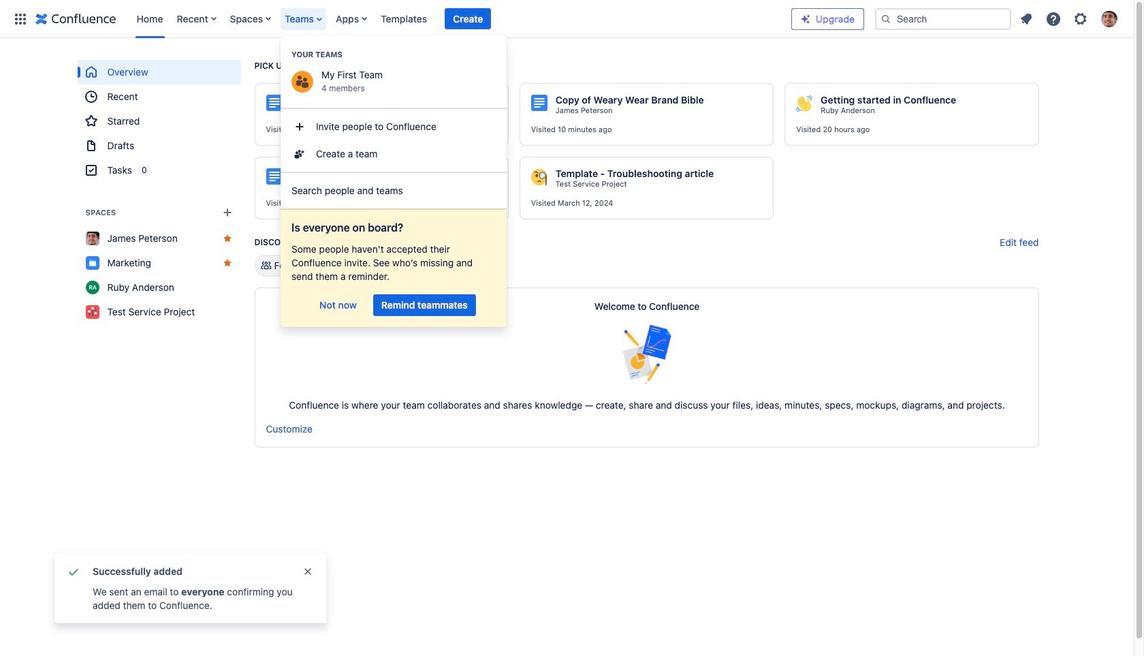 Task type: describe. For each thing, give the bounding box(es) containing it.
dismiss image
[[302, 566, 313, 577]]

2 unstar this space image from the top
[[222, 258, 233, 268]]

Search field
[[875, 8, 1012, 30]]

0 horizontal spatial group
[[77, 60, 241, 183]]

your profile and preferences image
[[1102, 11, 1118, 27]]

my first team image
[[292, 71, 313, 93]]

1 unstar this space image from the top
[[222, 233, 233, 244]]

0 horizontal spatial list item
[[281, 0, 328, 38]]

1 horizontal spatial group
[[281, 108, 507, 172]]

search image
[[881, 13, 892, 24]]

success image
[[65, 563, 82, 580]]



Task type: vqa. For each thing, say whether or not it's contained in the screenshot.
the Search field
yes



Task type: locate. For each thing, give the bounding box(es) containing it.
1 horizontal spatial list
[[1014, 6, 1126, 31]]

:face_with_monocle: image
[[531, 169, 548, 185], [531, 169, 548, 185]]

help icon image
[[1046, 11, 1062, 27]]

create a space image
[[219, 204, 235, 221]]

unstar this space image
[[222, 233, 233, 244], [222, 258, 233, 268]]

None search field
[[875, 8, 1012, 30]]

1 vertical spatial unstar this space image
[[222, 258, 233, 268]]

0 horizontal spatial list
[[130, 0, 792, 38]]

:wave: image
[[797, 95, 813, 112], [797, 95, 813, 112]]

0 vertical spatial unstar this space image
[[222, 233, 233, 244]]

appswitcher icon image
[[12, 11, 29, 27]]

settings icon image
[[1073, 11, 1089, 27]]

your teams group
[[281, 35, 507, 104]]

global element
[[8, 0, 792, 38]]

list item inside list
[[445, 8, 491, 30]]

list for premium "icon"
[[1014, 6, 1126, 31]]

list for 'appswitcher icon'
[[130, 0, 792, 38]]

1 horizontal spatial list item
[[445, 8, 491, 30]]

list item
[[281, 0, 328, 38], [445, 8, 491, 30]]

group
[[77, 60, 241, 183], [281, 108, 507, 172]]

banner
[[0, 0, 1134, 38]]

confluence image
[[35, 11, 116, 27], [35, 11, 116, 27]]

notification icon image
[[1019, 11, 1035, 27]]

list
[[130, 0, 792, 38], [1014, 6, 1126, 31]]

premium image
[[801, 13, 811, 24]]

heading
[[281, 49, 507, 60]]



